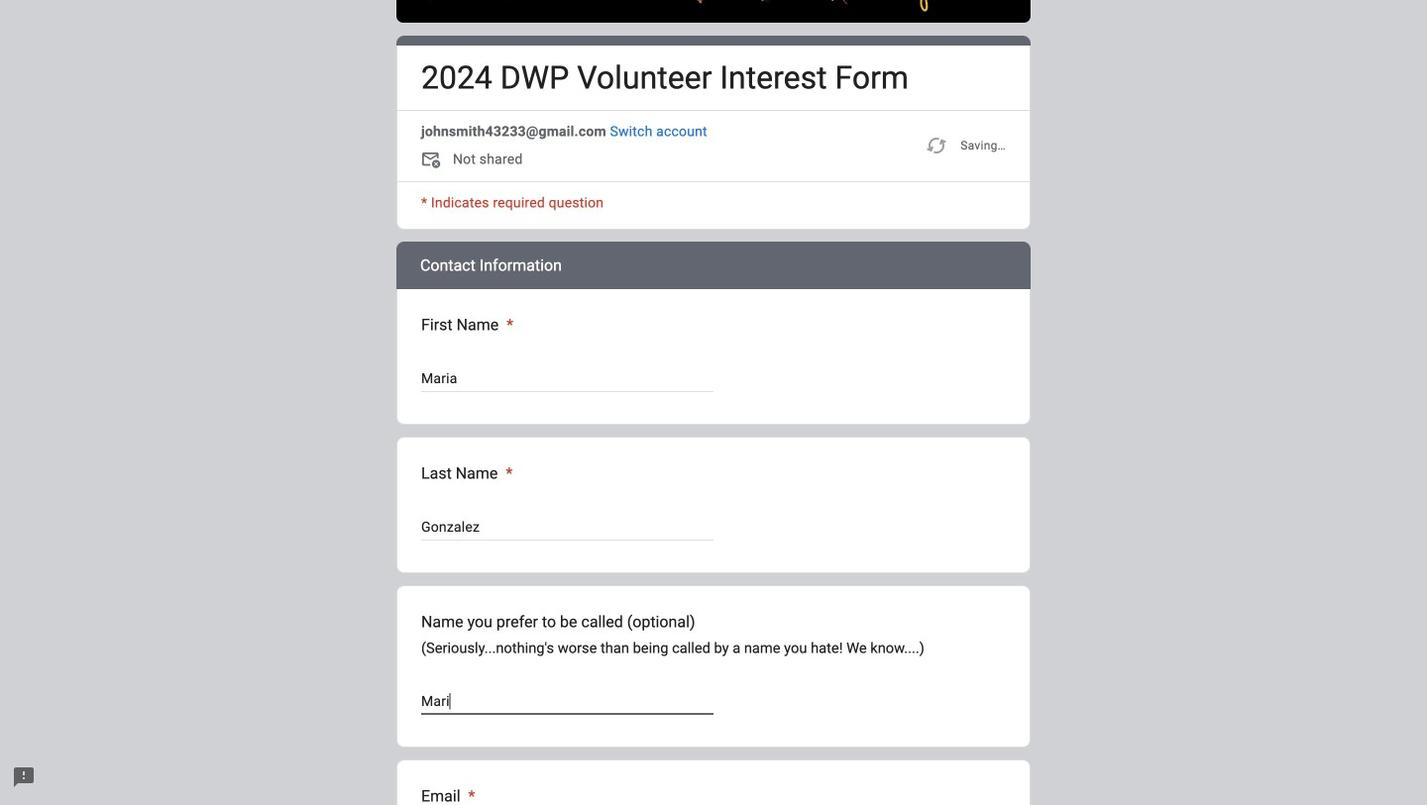 Task type: vqa. For each thing, say whether or not it's contained in the screenshot.
heading
yes



Task type: locate. For each thing, give the bounding box(es) containing it.
your email and google account are not part of your response image
[[421, 150, 453, 174]]

list
[[396, 242, 1031, 806]]

None text field
[[421, 515, 714, 539], [421, 690, 714, 714], [421, 515, 714, 539], [421, 690, 714, 714]]

heading
[[421, 59, 909, 98], [396, 242, 1031, 289], [421, 313, 514, 337], [421, 462, 513, 486], [421, 785, 475, 806]]

required question element
[[503, 313, 514, 337], [502, 462, 513, 486], [464, 785, 475, 806]]

status
[[925, 122, 1006, 170]]

your email and google account are not part of your response image
[[421, 150, 445, 174]]

None text field
[[421, 367, 714, 391]]

0 vertical spatial required question element
[[503, 313, 514, 337]]

report a problem to google image
[[12, 766, 36, 790]]

1 vertical spatial required question element
[[502, 462, 513, 486]]



Task type: describe. For each thing, give the bounding box(es) containing it.
2 vertical spatial required question element
[[464, 785, 475, 806]]



